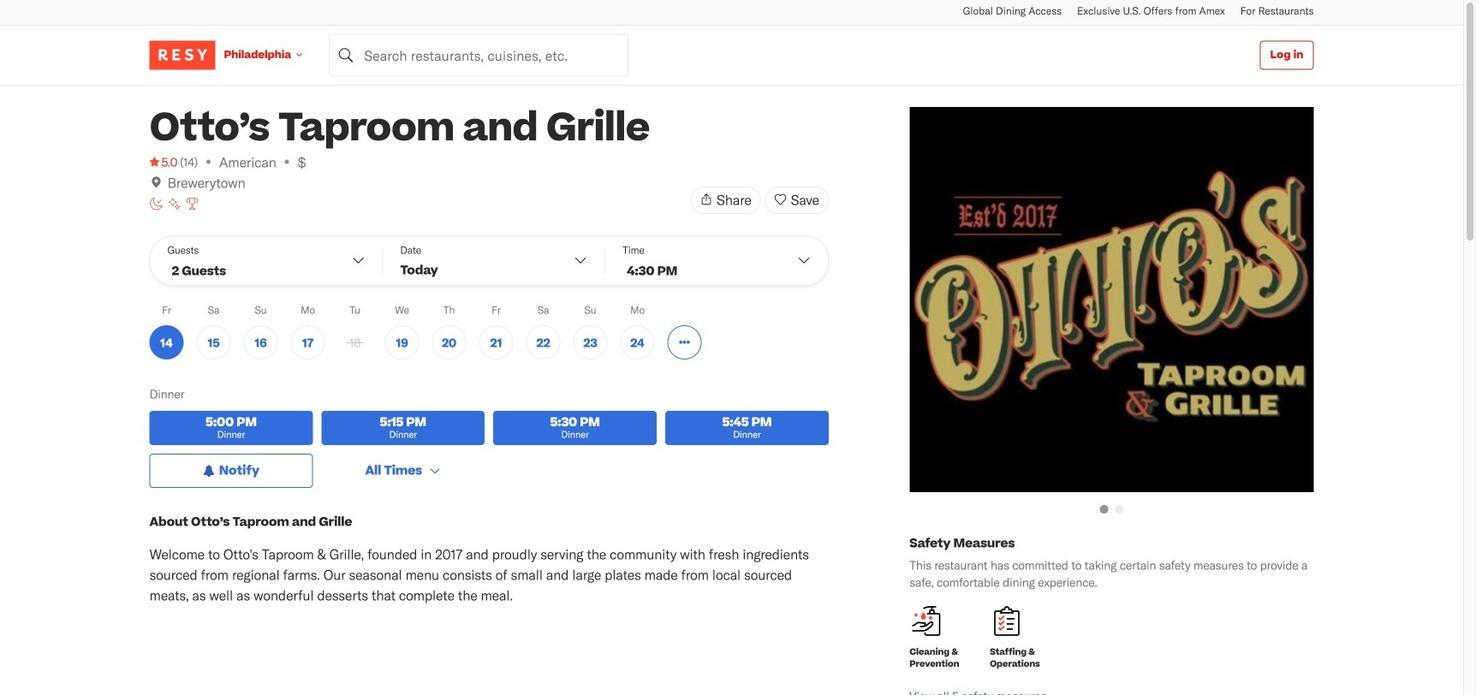 Task type: locate. For each thing, give the bounding box(es) containing it.
Search restaurants, cuisines, etc. text field
[[329, 34, 629, 77]]

None field
[[329, 34, 629, 77]]

5.0 out of 5 stars image
[[149, 153, 178, 170]]



Task type: vqa. For each thing, say whether or not it's contained in the screenshot.
4.8 out of 5 stars icon
no



